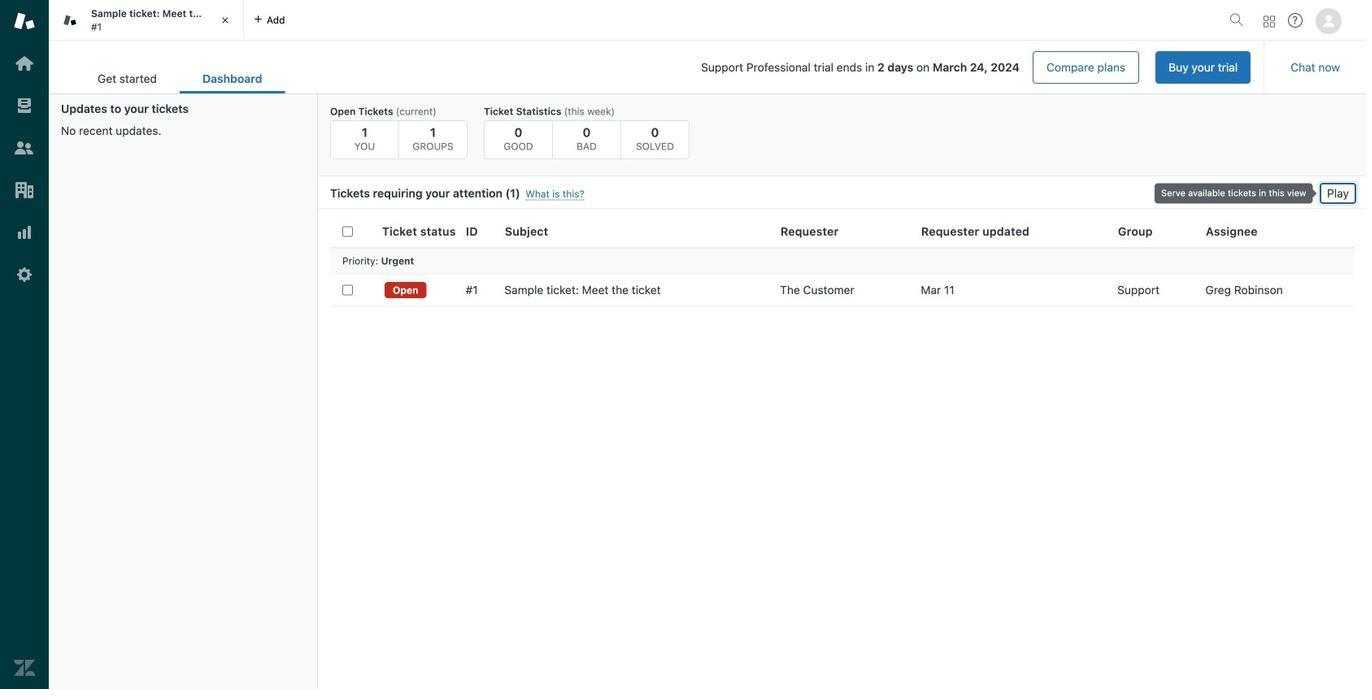Task type: describe. For each thing, give the bounding box(es) containing it.
1 vertical spatial tab
[[75, 63, 180, 94]]

main element
[[0, 0, 49, 690]]

zendesk products image
[[1264, 16, 1276, 27]]

views image
[[14, 95, 35, 116]]

zendesk support image
[[14, 11, 35, 32]]

get help image
[[1289, 13, 1303, 28]]

Select All Tickets checkbox
[[343, 226, 353, 237]]

close image
[[217, 12, 234, 28]]



Task type: vqa. For each thing, say whether or not it's contained in the screenshot.
edit user image
no



Task type: locate. For each thing, give the bounding box(es) containing it.
tab
[[49, 0, 244, 41], [75, 63, 180, 94]]

tab list
[[75, 63, 285, 94]]

tabs tab list
[[49, 0, 1224, 41]]

reporting image
[[14, 222, 35, 243]]

None checkbox
[[343, 285, 353, 296]]

organizations image
[[14, 180, 35, 201]]

zendesk image
[[14, 658, 35, 679]]

March 24, 2024 text field
[[933, 61, 1020, 74]]

admin image
[[14, 264, 35, 286]]

grid
[[318, 216, 1367, 690]]

customers image
[[14, 137, 35, 159]]

0 vertical spatial tab
[[49, 0, 244, 41]]

get started image
[[14, 53, 35, 74]]



